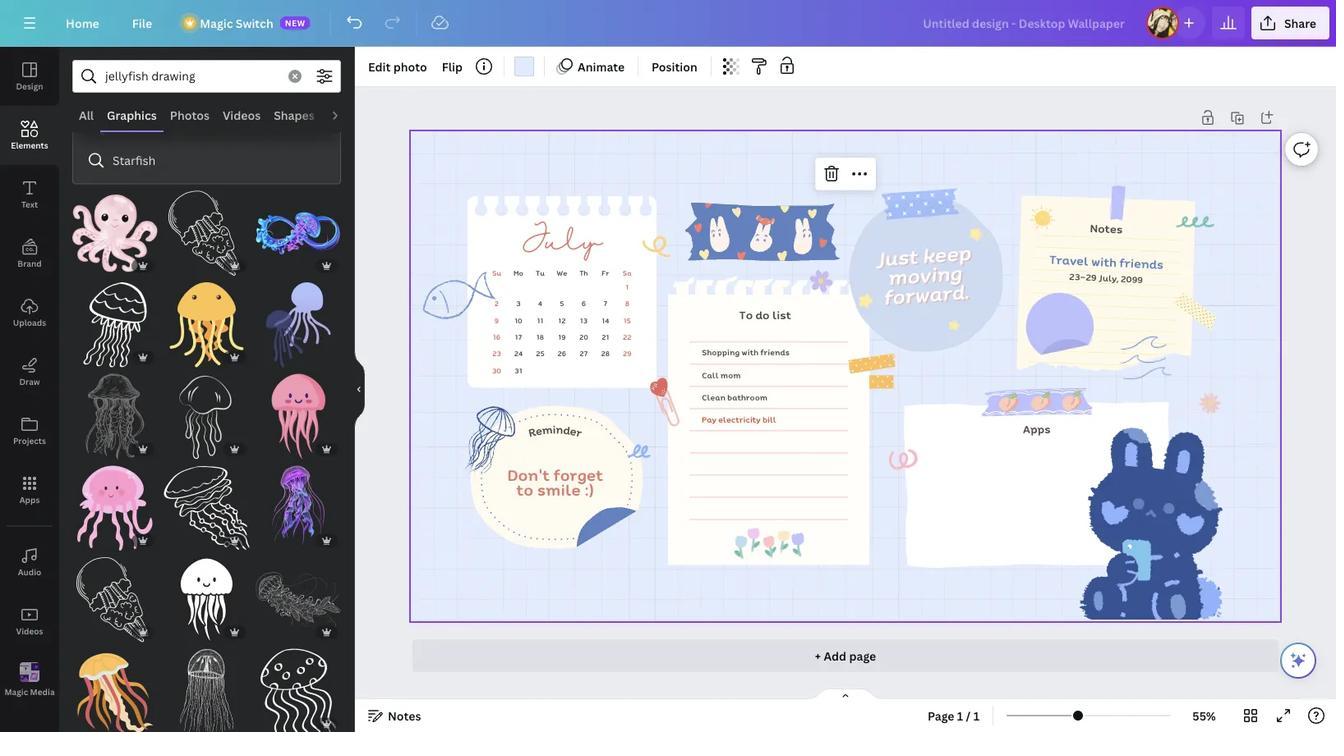 Task type: vqa. For each thing, say whether or not it's contained in the screenshot.
31
yes



Task type: locate. For each thing, give the bounding box(es) containing it.
1 right /
[[973, 709, 980, 724]]

13
[[580, 315, 587, 326]]

e left i
[[534, 422, 543, 440]]

draw button
[[0, 343, 59, 402]]

text
[[21, 199, 38, 210]]

0 horizontal spatial apps
[[19, 495, 40, 506]]

uploads
[[13, 317, 46, 328]]

flip
[[442, 59, 463, 74]]

friends down list
[[760, 347, 790, 358]]

22
[[623, 332, 631, 343]]

1
[[626, 282, 629, 292], [957, 709, 963, 724], [973, 709, 980, 724]]

videos button up magic media
[[0, 592, 59, 652]]

0 horizontal spatial 29
[[623, 349, 631, 359]]

cute jellyfish icon image
[[256, 374, 341, 460], [164, 558, 249, 643]]

0 horizontal spatial friends
[[760, 347, 790, 358]]

1 horizontal spatial with
[[1091, 252, 1117, 271]]

0 vertical spatial with
[[1091, 252, 1117, 271]]

friends inside travel with friends 23-29 july, 2099
[[1119, 254, 1164, 274]]

call mom
[[702, 369, 741, 381]]

travel with friends 23-29 july, 2099
[[1049, 251, 1164, 286]]

1 vertical spatial cute jellyfish icon image
[[164, 558, 249, 643]]

1 horizontal spatial 1
[[957, 709, 963, 724]]

1 inside sa 1 15 29 8 22
[[626, 282, 629, 292]]

55% button
[[1178, 703, 1231, 730]]

d
[[562, 422, 571, 439]]

share button
[[1251, 7, 1330, 39]]

i
[[552, 421, 556, 438]]

all button
[[72, 99, 100, 131]]

0 horizontal spatial with
[[742, 347, 758, 358]]

edit photo
[[368, 59, 427, 74]]

yellow jellyfish illustration image
[[164, 283, 249, 368]]

pay
[[702, 414, 716, 426]]

0 horizontal spatial cute jellyfish icon image
[[164, 558, 249, 643]]

0 vertical spatial cute jellyfish icon image
[[256, 374, 341, 460]]

magic left the 'media'
[[4, 687, 28, 698]]

graphics button
[[100, 99, 163, 131]]

forget
[[554, 463, 603, 486]]

0 horizontal spatial videos button
[[0, 592, 59, 652]]

friends right july,
[[1119, 254, 1164, 274]]

travel
[[1049, 251, 1089, 270]]

30
[[492, 366, 501, 376]]

29 down 22
[[623, 349, 631, 359]]

0 vertical spatial 29
[[1085, 271, 1097, 284]]

new
[[285, 17, 306, 28]]

apps button
[[0, 461, 59, 520]]

list containing seahorse
[[80, 78, 334, 177]]

to
[[739, 307, 753, 324]]

friends for travel
[[1119, 254, 1164, 274]]

graphics
[[107, 107, 157, 123]]

jellyfish doodle line art image
[[445, 402, 526, 482]]

1 for sa
[[626, 282, 629, 292]]

15
[[623, 315, 631, 326]]

pink jellyfish image
[[256, 466, 341, 551]]

magic left switch
[[200, 15, 233, 31]]

audio button right shapes
[[321, 99, 367, 131]]

1 left /
[[957, 709, 963, 724]]

add
[[824, 649, 846, 664]]

1 horizontal spatial videos button
[[216, 99, 267, 131]]

design
[[16, 81, 43, 92]]

1 horizontal spatial magic
[[200, 15, 233, 31]]

group
[[72, 181, 157, 276], [164, 181, 249, 276], [256, 181, 341, 276], [72, 273, 157, 368], [164, 273, 249, 368], [256, 273, 341, 368], [72, 365, 157, 460], [164, 365, 249, 460], [256, 365, 341, 460], [72, 456, 157, 551], [164, 456, 249, 551], [256, 456, 341, 551], [72, 548, 157, 643], [164, 548, 249, 643], [256, 548, 341, 643], [72, 640, 157, 733], [164, 640, 249, 733], [256, 640, 341, 733]]

audio right shapes button at the left top of page
[[328, 107, 361, 123]]

page
[[928, 709, 954, 724]]

audio
[[328, 107, 361, 123], [18, 567, 41, 578]]

moving
[[887, 257, 962, 292]]

29 inside travel with friends 23-29 july, 2099
[[1085, 271, 1097, 284]]

videos
[[223, 107, 261, 123], [16, 626, 43, 637]]

notes
[[1090, 220, 1123, 238], [388, 709, 421, 724]]

squid sea animal cute doodle image
[[72, 191, 157, 276]]

e
[[534, 422, 543, 440], [569, 423, 578, 440]]

1 vertical spatial 29
[[623, 349, 631, 359]]

17
[[515, 332, 522, 343]]

audio down apps button
[[18, 567, 41, 578]]

elements button
[[0, 106, 59, 165]]

0 vertical spatial friends
[[1119, 254, 1164, 274]]

e right n
[[569, 423, 578, 440]]

29 left july,
[[1085, 271, 1097, 284]]

videos right photos
[[223, 107, 261, 123]]

1 down "sa"
[[626, 282, 629, 292]]

pay electricity bill
[[702, 414, 776, 426]]

1 horizontal spatial 29
[[1085, 271, 1097, 284]]

0 horizontal spatial audio button
[[0, 533, 59, 592]]

16
[[493, 332, 500, 343]]

0 vertical spatial apps
[[1023, 421, 1051, 437]]

photo
[[393, 59, 427, 74]]

apps inside button
[[19, 495, 40, 506]]

1 vertical spatial audio
[[18, 567, 41, 578]]

1 vertical spatial friends
[[760, 347, 790, 358]]

10
[[514, 315, 522, 326]]

switch
[[236, 15, 273, 31]]

1 horizontal spatial videos
[[223, 107, 261, 123]]

with inside travel with friends 23-29 july, 2099
[[1091, 252, 1117, 271]]

list
[[80, 78, 334, 177]]

magic inside the main "menu bar"
[[200, 15, 233, 31]]

0 horizontal spatial videos
[[16, 626, 43, 637]]

all
[[79, 107, 94, 123]]

1 vertical spatial magic
[[4, 687, 28, 698]]

r
[[575, 424, 584, 442]]

audio button down apps button
[[0, 533, 59, 592]]

0 horizontal spatial audio
[[18, 567, 41, 578]]

0 horizontal spatial 1
[[626, 282, 629, 292]]

risograph cute jellyfish image
[[256, 283, 341, 368]]

21
[[602, 332, 609, 343]]

0 vertical spatial magic
[[200, 15, 233, 31]]

shopping
[[702, 347, 740, 358]]

29
[[1085, 271, 1097, 284], [623, 349, 631, 359]]

magic media button
[[0, 652, 59, 711]]

r
[[527, 424, 538, 442]]

7
[[603, 299, 607, 309]]

shapes button
[[267, 99, 321, 131]]

29 inside sa 1 15 29 8 22
[[623, 349, 631, 359]]

projects
[[13, 436, 46, 447]]

#dfeaff image
[[514, 57, 534, 76]]

1 horizontal spatial friends
[[1119, 254, 1164, 274]]

1 vertical spatial apps
[[19, 495, 40, 506]]

31
[[515, 366, 522, 376]]

0 horizontal spatial notes
[[388, 709, 421, 724]]

seahorse
[[113, 120, 164, 135]]

flip button
[[435, 53, 469, 80]]

1 horizontal spatial cute jellyfish icon image
[[256, 374, 341, 460]]

0 vertical spatial audio button
[[321, 99, 367, 131]]

fish doodle line art. sea life decoration.hand drawn fish. fish chalk line art. image
[[416, 267, 498, 328]]

list
[[772, 307, 791, 324]]

1 horizontal spatial notes
[[1090, 220, 1123, 238]]

sea wave linear image
[[1120, 336, 1172, 380]]

1 vertical spatial notes
[[388, 709, 421, 724]]

projects button
[[0, 402, 59, 461]]

videos up magic media button
[[16, 626, 43, 637]]

1 vertical spatial with
[[742, 347, 758, 358]]

th 13 27 6 20
[[579, 268, 588, 359]]

0 vertical spatial audio
[[328, 107, 361, 123]]

apps
[[1023, 421, 1051, 437], [19, 495, 40, 506]]

+ add page
[[815, 649, 876, 664]]

photos
[[170, 107, 210, 123]]

1 vertical spatial videos button
[[0, 592, 59, 652]]

magic inside button
[[4, 687, 28, 698]]

12 26 5 19
[[558, 299, 566, 359]]

position
[[652, 59, 697, 74]]

animate button
[[551, 53, 631, 80]]

videos button right photos
[[216, 99, 267, 131]]

cute pastel hand drawn doodle line image
[[640, 229, 677, 264]]

with right 23-
[[1091, 252, 1117, 271]]

1 vertical spatial videos
[[16, 626, 43, 637]]

with right the shopping
[[742, 347, 758, 358]]

0 horizontal spatial magic
[[4, 687, 28, 698]]



Task type: describe. For each thing, give the bounding box(es) containing it.
28
[[601, 349, 610, 359]]

Search elements search field
[[105, 61, 279, 92]]

23
[[492, 349, 501, 359]]

12
[[558, 315, 566, 326]]

share
[[1284, 15, 1316, 31]]

to do list
[[739, 307, 791, 324]]

clean
[[702, 391, 725, 403]]

9
[[494, 315, 499, 326]]

do
[[755, 307, 770, 324]]

show pages image
[[806, 689, 885, 702]]

home
[[66, 15, 99, 31]]

shopping with friends
[[702, 347, 790, 358]]

20
[[579, 332, 588, 343]]

medusa hand drawn jellyfish isolated sea creature image
[[72, 374, 157, 460]]

magic for magic media
[[4, 687, 28, 698]]

home link
[[53, 7, 112, 39]]

design button
[[0, 47, 59, 106]]

1 horizontal spatial apps
[[1023, 421, 1051, 437]]

magic media
[[4, 687, 55, 698]]

friends for shopping
[[760, 347, 790, 358]]

1 horizontal spatial e
[[569, 423, 578, 440]]

position button
[[645, 53, 704, 80]]

audio inside side panel tab list
[[18, 567, 41, 578]]

8
[[625, 299, 629, 309]]

14
[[602, 315, 609, 326]]

3
[[516, 299, 521, 309]]

1 horizontal spatial audio
[[328, 107, 361, 123]]

don't forget to smile :)
[[508, 463, 603, 502]]

m
[[541, 421, 553, 439]]

fr 14 28 7 21
[[601, 268, 610, 359]]

page
[[849, 649, 876, 664]]

notes inside button
[[388, 709, 421, 724]]

media
[[30, 687, 55, 698]]

animate
[[578, 59, 625, 74]]

shapes
[[274, 107, 315, 123]]

26
[[558, 349, 566, 359]]

brand button
[[0, 224, 59, 283]]

sa 1 15 29 8 22
[[623, 268, 632, 359]]

edit
[[368, 59, 391, 74]]

tu
[[536, 268, 545, 278]]

cute jellyfish illustration image
[[72, 466, 157, 551]]

fr
[[602, 268, 609, 278]]

27
[[579, 349, 588, 359]]

videos inside side panel tab list
[[16, 626, 43, 637]]

with for travel
[[1091, 252, 1117, 271]]

infinity with glowing jellyfish image
[[256, 191, 341, 276]]

with for shopping
[[742, 347, 758, 358]]

file
[[132, 15, 152, 31]]

mom
[[720, 369, 741, 381]]

uploads button
[[0, 283, 59, 343]]

4
[[538, 299, 542, 309]]

1 for page
[[957, 709, 963, 724]]

0 horizontal spatial e
[[534, 422, 543, 440]]

1 horizontal spatial audio button
[[321, 99, 367, 131]]

magic for magic switch
[[200, 15, 233, 31]]

seahorse button
[[80, 111, 334, 144]]

Design title text field
[[910, 7, 1140, 39]]

0 vertical spatial notes
[[1090, 220, 1123, 238]]

0 vertical spatial videos button
[[216, 99, 267, 131]]

0 vertical spatial videos
[[223, 107, 261, 123]]

su
[[492, 268, 501, 278]]

24 3 17 31
[[514, 299, 523, 376]]

text button
[[0, 165, 59, 224]]

brand
[[17, 258, 42, 269]]

canva assistant image
[[1288, 652, 1308, 671]]

call
[[702, 369, 719, 381]]

:)
[[584, 479, 594, 502]]

n
[[556, 421, 564, 438]]

just
[[875, 241, 919, 274]]

th
[[579, 268, 588, 278]]

11
[[537, 315, 543, 326]]

draw
[[19, 376, 40, 387]]

2
[[494, 299, 499, 309]]

+ add page button
[[412, 640, 1279, 673]]

1 vertical spatial audio button
[[0, 533, 59, 592]]

#dfeaff image
[[514, 57, 534, 76]]

keep
[[921, 237, 972, 270]]

2 horizontal spatial 1
[[973, 709, 980, 724]]

19
[[558, 332, 566, 343]]

clean bathroom
[[702, 391, 767, 403]]

magic switch
[[200, 15, 273, 31]]

elements
[[11, 140, 48, 151]]

su 9 23 2 16
[[492, 268, 501, 359]]

we
[[556, 268, 567, 278]]

file button
[[119, 7, 165, 39]]

55%
[[1193, 709, 1216, 724]]

jellyfish gradient icon image
[[72, 650, 157, 733]]

smile
[[537, 479, 581, 502]]

r e m i n d e r
[[527, 421, 584, 442]]

hide image
[[354, 350, 365, 429]]

photos button
[[163, 99, 216, 131]]

bathroom
[[727, 391, 767, 403]]

18
[[536, 332, 544, 343]]

main menu bar
[[0, 0, 1336, 47]]

electricity
[[718, 414, 761, 426]]

/
[[966, 709, 971, 724]]

2099
[[1120, 272, 1143, 286]]

page 1 / 1
[[928, 709, 980, 724]]

starfish button
[[80, 144, 334, 177]]

starfish
[[113, 153, 156, 168]]

side panel tab list
[[0, 47, 59, 711]]

to
[[516, 479, 533, 502]]



